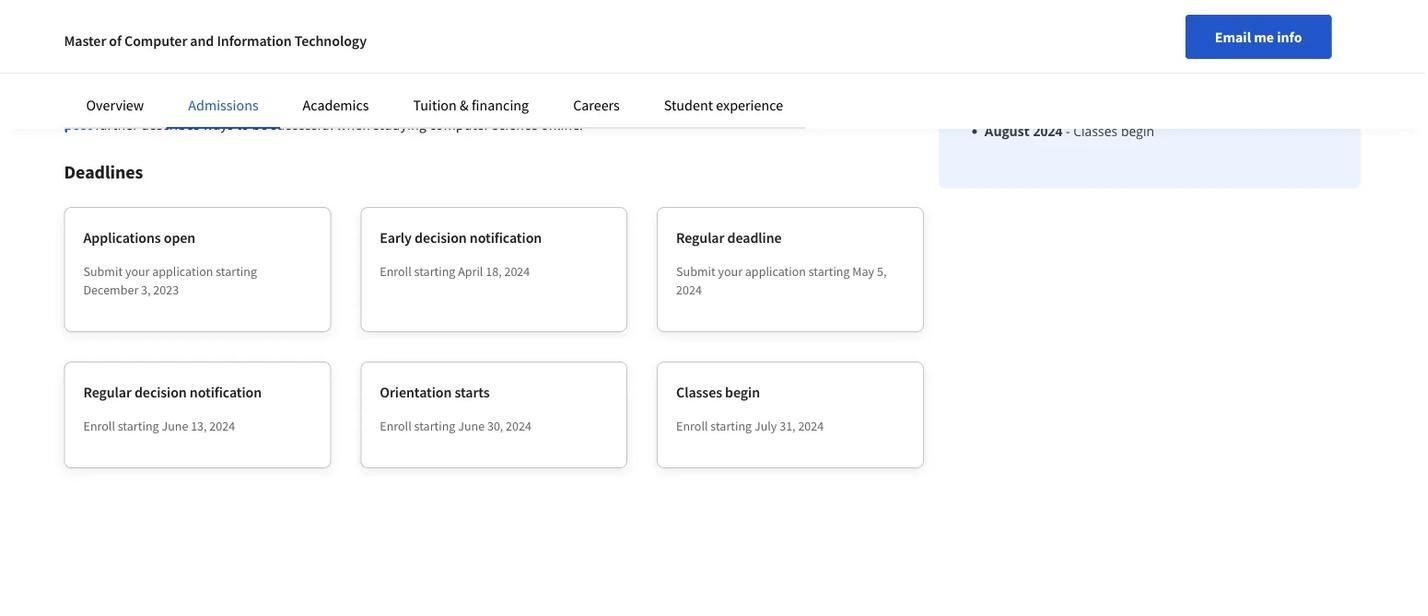 Task type: vqa. For each thing, say whether or not it's contained in the screenshot.
'How Do I Apply?' dropdown button on the bottom of page
no



Task type: locate. For each thing, give the bounding box(es) containing it.
quiz up "thrive"
[[627, 71, 653, 89]]

0 horizontal spatial this
[[64, 93, 87, 111]]

in left the no
[[681, 71, 692, 89]]

submit inside submit your application starting may 5, 2024
[[676, 264, 716, 280]]

may
[[853, 264, 875, 280]]

quiz up purely
[[124, 71, 151, 89]]

classes up the "enroll starting july 31, 2024"
[[676, 383, 722, 402]]

starting for regular decision notification
[[118, 418, 159, 435]]

0 vertical spatial regular
[[676, 229, 725, 247]]

your up 3,
[[125, 264, 150, 280]]

starting for early decision notification
[[414, 264, 456, 280]]

submit for applications
[[83, 264, 123, 280]]

submit down "regular deadline"
[[676, 264, 716, 280]]

0 vertical spatial and
[[190, 31, 214, 50]]

decision
[[415, 229, 467, 247], [134, 383, 187, 402]]

choice
[[235, 93, 275, 111]]

penn
[[188, 71, 221, 89]]

starting for classes begin
[[711, 418, 752, 435]]

1 horizontal spatial and
[[445, 93, 469, 111]]

june left 30,
[[458, 418, 485, 435]]

online down "factor"
[[764, 93, 803, 111]]

1 horizontal spatial quiz
[[627, 71, 653, 89]]

0 horizontal spatial and
[[190, 31, 214, 50]]

0 horizontal spatial application
[[152, 264, 213, 280]]

be
[[252, 115, 268, 134]]

enroll for early
[[380, 264, 412, 280]]

submit inside submit your application starting december 3, 2023
[[83, 264, 123, 280]]

to
[[304, 71, 317, 89], [145, 93, 157, 111], [278, 93, 291, 111], [472, 93, 485, 111], [602, 93, 615, 111], [236, 115, 249, 134]]

enroll down early decision notification
[[380, 264, 412, 280]]

early decision notification
[[380, 229, 542, 247]]

list item
[[985, 122, 1242, 141]]

enroll down 'orientation'
[[380, 418, 412, 435]]

online down how
[[358, 93, 397, 111]]

decision for early
[[415, 229, 467, 247]]

0 vertical spatial classes
[[1074, 123, 1118, 140]]

1 vertical spatial notification
[[190, 383, 262, 402]]

and
[[190, 31, 214, 50], [445, 93, 469, 111]]

this inside this blog post
[[865, 93, 892, 111]]

when
[[336, 115, 370, 134]]

ways
[[203, 115, 234, 134]]

0 horizontal spatial into
[[510, 71, 535, 89]]

assess
[[488, 93, 527, 111]]

0 horizontal spatial classes
[[676, 383, 722, 402]]

enroll for orientation
[[380, 418, 412, 435]]

list containing - application opens
[[976, 0, 1242, 141]]

submit up the december
[[83, 264, 123, 280]]

2024 right 30,
[[506, 418, 532, 435]]

starts
[[455, 383, 490, 402]]

further
[[95, 115, 138, 134]]

1 vertical spatial early
[[380, 229, 412, 247]]

2 june from the left
[[458, 418, 485, 435]]

2024 right 18,
[[504, 264, 530, 280]]

this
[[598, 71, 624, 89], [865, 93, 892, 111]]

and up penn
[[190, 31, 214, 50]]

2024 for early decision notification
[[504, 264, 530, 280]]

1 vertical spatial and
[[445, 93, 469, 111]]

1 horizontal spatial application
[[745, 264, 806, 280]]

june for decision
[[162, 418, 188, 435]]

your inside submit your application starting may 5, 2024
[[718, 264, 743, 280]]

student experience link
[[664, 96, 783, 114]]

1 vertical spatial this
[[865, 93, 892, 111]]

-
[[1103, 2, 1107, 20], [1077, 42, 1082, 61], [912, 71, 916, 89], [916, 71, 921, 89], [1066, 123, 1070, 140]]

begin
[[1121, 123, 1155, 140], [725, 383, 760, 402]]

list item containing august 2024
[[985, 122, 1242, 141]]

degree up studying
[[400, 93, 442, 111]]

inform
[[160, 93, 202, 111]]

enroll down classes begin
[[676, 418, 708, 435]]

classes right august
[[1074, 123, 1118, 140]]

notification for early decision notification
[[470, 229, 542, 247]]

regular for regular decision notification
[[83, 383, 132, 402]]

see
[[320, 71, 342, 89]]

submit your application starting december 3, 2023
[[83, 264, 257, 299]]

this inside this quiz will in no way factor into your application -- this is purely to inform your choice to pursue an online degree and to assess your ability to thrive in an accelerated online program.
[[598, 71, 624, 89]]

regular for regular deadline
[[676, 229, 725, 247]]

your inside submit your application starting december 3, 2023
[[125, 264, 150, 280]]

1 vertical spatial deadline
[[727, 229, 782, 247]]

begin inside list item
[[1121, 123, 1155, 140]]

into inside this quiz will in no way factor into your application -- this is purely to inform your choice to pursue an online degree and to assess your ability to thrive in an accelerated online program.
[[781, 71, 805, 89]]

0 horizontal spatial this
[[598, 71, 624, 89]]

2 quiz from the left
[[627, 71, 653, 89]]

an down will
[[672, 93, 687, 111]]

3,
[[141, 282, 151, 299]]

1 horizontal spatial regular
[[676, 229, 725, 247]]

this right "life."
[[598, 71, 624, 89]]

into right fit
[[510, 71, 535, 89]]

30,
[[487, 418, 503, 435]]

into right "factor"
[[781, 71, 805, 89]]

overview
[[86, 96, 144, 114]]

experience
[[716, 96, 783, 114]]

application
[[1110, 2, 1181, 20]]

an up when
[[340, 93, 355, 111]]

2 an from the left
[[672, 93, 687, 111]]

1 horizontal spatial decision
[[415, 229, 467, 247]]

application inside submit your application starting may 5, 2024
[[745, 264, 806, 280]]

early left admission
[[1085, 42, 1116, 61]]

in
[[681, 71, 692, 89], [657, 93, 669, 111]]

early up enroll starting april 18, 2024
[[380, 229, 412, 247]]

this up overview
[[97, 71, 121, 89]]

1 submit from the left
[[83, 264, 123, 280]]

notification for regular decision notification
[[190, 383, 262, 402]]

1 horizontal spatial submit
[[676, 264, 716, 280]]

0 vertical spatial in
[[681, 71, 692, 89]]

1 vertical spatial classes
[[676, 383, 722, 402]]

deadline down opens
[[1185, 42, 1239, 61]]

2024 for orientation starts
[[506, 418, 532, 435]]

0 horizontal spatial deadline
[[727, 229, 782, 247]]

1 horizontal spatial early
[[1085, 42, 1116, 61]]

notification up 13,
[[190, 383, 262, 402]]

notification up 18,
[[470, 229, 542, 247]]

0 horizontal spatial regular
[[83, 383, 132, 402]]

regular up enroll starting june 13, 2024
[[83, 383, 132, 402]]

application up blog
[[839, 71, 909, 89]]

this left 'is' in the top of the page
[[64, 93, 87, 111]]

email me info button
[[1186, 15, 1332, 59]]

1 vertical spatial regular
[[83, 383, 132, 402]]

1 into from the left
[[510, 71, 535, 89]]

- application opens
[[1100, 2, 1221, 20]]

to up successful
[[278, 93, 291, 111]]

1 vertical spatial begin
[[725, 383, 760, 402]]

0 horizontal spatial an
[[340, 93, 355, 111]]

regular
[[676, 229, 725, 247], [83, 383, 132, 402]]

0 horizontal spatial decision
[[134, 383, 187, 402]]

in down will
[[657, 93, 669, 111]]

1 horizontal spatial classes
[[1074, 123, 1118, 140]]

1 horizontal spatial into
[[781, 71, 805, 89]]

0 vertical spatial this
[[598, 71, 624, 89]]

1 june from the left
[[162, 418, 188, 435]]

2024 right 31, on the bottom right of the page
[[798, 418, 824, 435]]

this quiz will in no way factor into your application -- this is purely to inform your choice to pursue an online degree and to assess your ability to thrive in an accelerated online program.
[[64, 71, 921, 111]]

0 horizontal spatial notification
[[190, 383, 262, 402]]

tuition & financing link
[[413, 96, 529, 114]]

0 horizontal spatial online
[[358, 93, 397, 111]]

enroll starting june 30, 2024
[[380, 418, 532, 435]]

starting inside submit your application starting may 5, 2024
[[809, 264, 850, 280]]

this inside this quiz will in no way factor into your application -- this is purely to inform your choice to pursue an online degree and to assess your ability to thrive in an accelerated online program.
[[64, 93, 87, 111]]

your down "regular deadline"
[[718, 264, 743, 280]]

application
[[839, 71, 909, 89], [152, 264, 213, 280], [745, 264, 806, 280]]

application inside this quiz will in no way factor into your application -- this is purely to inform your choice to pursue an online degree and to assess your ability to thrive in an accelerated online program.
[[839, 71, 909, 89]]

0 vertical spatial notification
[[470, 229, 542, 247]]

june left 13,
[[162, 418, 188, 435]]

how
[[345, 71, 372, 89]]

applications open
[[83, 229, 196, 247]]

your up online.
[[530, 93, 558, 111]]

1 horizontal spatial online
[[764, 93, 803, 111]]

will
[[656, 71, 678, 89]]

application inside submit your application starting december 3, 2023
[[152, 264, 213, 280]]

june
[[162, 418, 188, 435], [458, 418, 485, 435]]

2024 right august
[[1033, 123, 1063, 140]]

begin down admission
[[1121, 123, 1155, 140]]

regular up submit your application starting may 5, 2024
[[676, 229, 725, 247]]

0 horizontal spatial begin
[[725, 383, 760, 402]]

application for regular deadline
[[745, 264, 806, 280]]

admission
[[1119, 42, 1182, 61]]

0 vertical spatial degree
[[402, 71, 446, 89]]

decision up enroll starting april 18, 2024
[[415, 229, 467, 247]]

begin up the "enroll starting july 31, 2024"
[[725, 383, 760, 402]]

0 vertical spatial early
[[1085, 42, 1116, 61]]

18,
[[486, 264, 502, 280]]

1 horizontal spatial this
[[865, 93, 892, 111]]

0 vertical spatial begin
[[1121, 123, 1155, 140]]

application down "regular deadline"
[[745, 264, 806, 280]]

enroll starting april 18, 2024
[[380, 264, 530, 280]]

enroll down regular decision notification
[[83, 418, 115, 435]]

describes
[[141, 115, 200, 134]]

2 into from the left
[[781, 71, 805, 89]]

1 vertical spatial decision
[[134, 383, 187, 402]]

take this quiz from penn engineering to see how this degree would fit into your life.
[[64, 71, 598, 89]]

to right &
[[472, 93, 485, 111]]

june for starts
[[458, 418, 485, 435]]

1 horizontal spatial deadline
[[1185, 42, 1239, 61]]

application up the 2023
[[152, 264, 213, 280]]

2024
[[1033, 123, 1063, 140], [504, 264, 530, 280], [676, 282, 702, 299], [209, 418, 235, 435], [506, 418, 532, 435], [798, 418, 824, 435]]

0 horizontal spatial quiz
[[124, 71, 151, 89]]

this left blog
[[865, 93, 892, 111]]

1 horizontal spatial notification
[[470, 229, 542, 247]]

2024 inside list item
[[1033, 123, 1063, 140]]

deadline up submit your application starting may 5, 2024
[[727, 229, 782, 247]]

0 horizontal spatial submit
[[83, 264, 123, 280]]

1 horizontal spatial june
[[458, 418, 485, 435]]

degree up tuition
[[402, 71, 446, 89]]

starting
[[216, 264, 257, 280], [414, 264, 456, 280], [809, 264, 850, 280], [118, 418, 159, 435], [414, 418, 456, 435], [711, 418, 752, 435]]

financing
[[472, 96, 529, 114]]

to right purely
[[145, 93, 157, 111]]

1 horizontal spatial an
[[672, 93, 687, 111]]

online
[[358, 93, 397, 111], [764, 93, 803, 111]]

careers link
[[573, 96, 620, 114]]

and up computer
[[445, 93, 469, 111]]

1 horizontal spatial begin
[[1121, 123, 1155, 140]]

submit your application starting may 5, 2024
[[676, 264, 887, 299]]

no
[[695, 71, 711, 89]]

0 vertical spatial deadline
[[1185, 42, 1239, 61]]

science
[[492, 115, 538, 134]]

your left "life."
[[538, 71, 568, 89]]

studying
[[373, 115, 426, 134]]

degree
[[402, 71, 446, 89], [400, 93, 442, 111]]

2024 inside submit your application starting may 5, 2024
[[676, 282, 702, 299]]

list
[[976, 0, 1242, 141]]

enroll
[[380, 264, 412, 280], [83, 418, 115, 435], [380, 418, 412, 435], [676, 418, 708, 435]]

notification
[[470, 229, 542, 247], [190, 383, 262, 402]]

admissions
[[188, 96, 259, 114]]

decision up enroll starting june 13, 2024
[[134, 383, 187, 402]]

2024 down "regular deadline"
[[676, 282, 702, 299]]

early
[[1085, 42, 1116, 61], [380, 229, 412, 247]]

this blog post
[[64, 93, 923, 134]]

degree inside this quiz will in no way factor into your application -- this is purely to inform your choice to pursue an online degree and to assess your ability to thrive in an accelerated online program.
[[400, 93, 442, 111]]

fit
[[492, 71, 507, 89]]

1 vertical spatial degree
[[400, 93, 442, 111]]

2024 right 13,
[[209, 418, 235, 435]]

2 horizontal spatial application
[[839, 71, 909, 89]]

0 horizontal spatial june
[[162, 418, 188, 435]]

0 horizontal spatial in
[[657, 93, 669, 111]]

0 vertical spatial decision
[[415, 229, 467, 247]]

2 submit from the left
[[676, 264, 716, 280]]

this right how
[[375, 71, 399, 89]]

submit
[[83, 264, 123, 280], [676, 264, 716, 280]]

tuition
[[413, 96, 457, 114]]

2 online from the left
[[764, 93, 803, 111]]



Task type: describe. For each thing, give the bounding box(es) containing it.
email me info
[[1215, 28, 1302, 46]]

regular decision notification
[[83, 383, 262, 402]]

take this quiz from penn engineering to see how this degree would fit into your life. link
[[64, 71, 598, 89]]

- early admission deadline
[[1074, 42, 1239, 61]]

me
[[1254, 28, 1274, 46]]

enroll starting june 13, 2024
[[83, 418, 235, 435]]

to left be
[[236, 115, 249, 134]]

enroll for regular
[[83, 418, 115, 435]]

info
[[1277, 28, 1302, 46]]

purely
[[103, 93, 142, 111]]

2 horizontal spatial this
[[375, 71, 399, 89]]

blog
[[895, 93, 923, 111]]

this blog post link
[[64, 93, 923, 134]]

engineering
[[224, 71, 301, 89]]

student experience
[[664, 96, 783, 114]]

accelerated
[[690, 93, 761, 111]]

13,
[[191, 418, 207, 435]]

applications
[[83, 229, 161, 247]]

this for blog
[[865, 93, 892, 111]]

1 horizontal spatial this
[[97, 71, 121, 89]]

would
[[449, 71, 489, 89]]

regular deadline
[[676, 229, 782, 247]]

1 online from the left
[[358, 93, 397, 111]]

to left see
[[304, 71, 317, 89]]

master
[[64, 31, 106, 50]]

successful
[[271, 115, 333, 134]]

computer
[[124, 31, 187, 50]]

starting for orientation starts
[[414, 418, 456, 435]]

life.
[[571, 71, 595, 89]]

academics link
[[303, 96, 369, 114]]

of
[[109, 31, 122, 50]]

2024 for classes begin
[[798, 418, 824, 435]]

to left "thrive"
[[602, 93, 615, 111]]

admissions link
[[188, 96, 259, 114]]

quiz inside this quiz will in no way factor into your application -- this is purely to inform your choice to pursue an online degree and to assess your ability to thrive in an accelerated online program.
[[627, 71, 653, 89]]

july
[[755, 418, 777, 435]]

december
[[83, 282, 138, 299]]

application for applications open
[[152, 264, 213, 280]]

deadlines
[[64, 161, 143, 184]]

orientation starts
[[380, 383, 490, 402]]

1 quiz from the left
[[124, 71, 151, 89]]

online.
[[541, 115, 583, 134]]

enroll for classes
[[676, 418, 708, 435]]

way
[[714, 71, 739, 89]]

factor
[[742, 71, 778, 89]]

technology
[[295, 31, 367, 50]]

august
[[985, 123, 1030, 140]]

classes begin
[[676, 383, 760, 402]]

opens
[[1183, 2, 1221, 20]]

academics
[[303, 96, 369, 114]]

2024 for regular decision notification
[[209, 418, 235, 435]]

1 an from the left
[[340, 93, 355, 111]]

5,
[[877, 264, 887, 280]]

and inside this quiz will in no way factor into your application -- this is purely to inform your choice to pursue an online degree and to assess your ability to thrive in an accelerated online program.
[[445, 93, 469, 111]]

further describes ways to be successful when studying computer science online.
[[92, 115, 583, 134]]

august 2024 - classes begin
[[985, 123, 1155, 140]]

orientation
[[380, 383, 452, 402]]

your up 'ways'
[[204, 93, 232, 111]]

master of computer and information technology
[[64, 31, 367, 50]]

information
[[217, 31, 292, 50]]

thrive
[[618, 93, 654, 111]]

0 horizontal spatial early
[[380, 229, 412, 247]]

take
[[64, 71, 94, 89]]

decision for regular
[[134, 383, 187, 402]]

pursue
[[294, 93, 337, 111]]

2023
[[153, 282, 179, 299]]

april
[[458, 264, 483, 280]]

submit for regular
[[676, 264, 716, 280]]

careers
[[573, 96, 620, 114]]

email
[[1215, 28, 1251, 46]]

enroll starting july 31, 2024
[[676, 418, 824, 435]]

1 horizontal spatial in
[[681, 71, 692, 89]]

classes inside list item
[[1074, 123, 1118, 140]]

1 vertical spatial in
[[657, 93, 669, 111]]

is
[[90, 93, 100, 111]]

starting inside submit your application starting december 3, 2023
[[216, 264, 257, 280]]

31,
[[780, 418, 796, 435]]

ability
[[561, 93, 599, 111]]

open
[[164, 229, 196, 247]]

your up program.
[[808, 71, 836, 89]]

overview link
[[86, 96, 144, 114]]

this for quiz
[[598, 71, 624, 89]]

tuition & financing
[[413, 96, 529, 114]]

student
[[664, 96, 713, 114]]

from
[[154, 71, 185, 89]]

program.
[[806, 93, 862, 111]]

&
[[460, 96, 469, 114]]

computer
[[429, 115, 489, 134]]

post
[[64, 115, 92, 134]]



